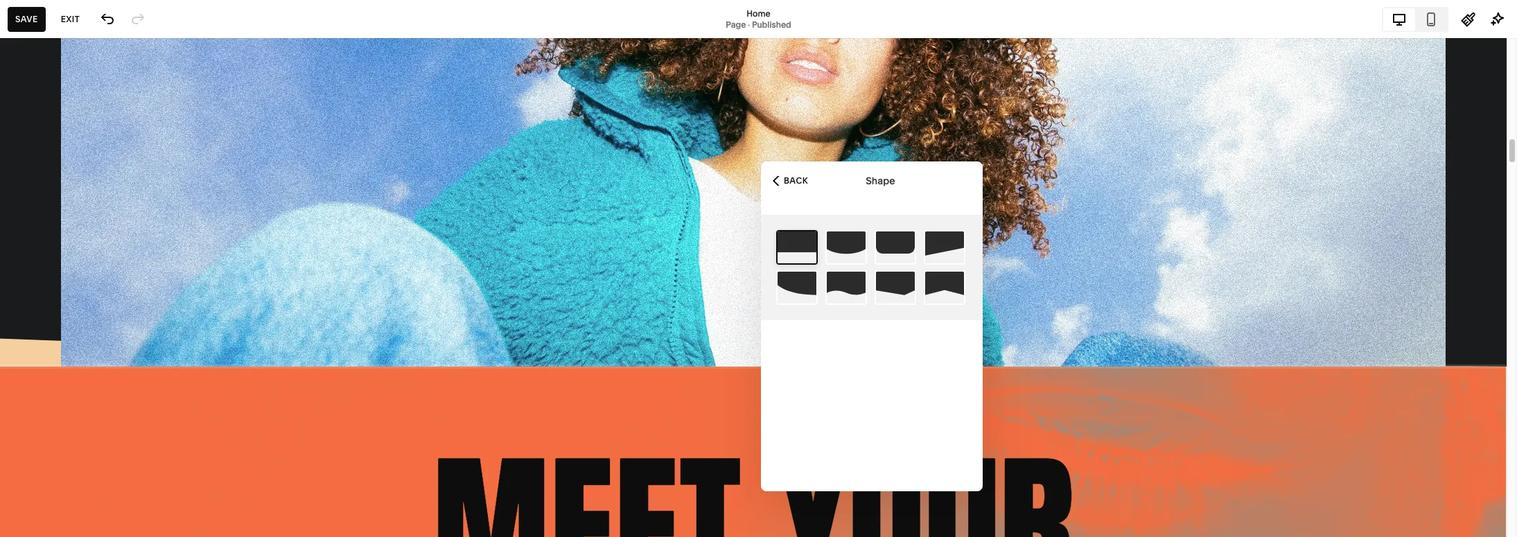 Task type: vqa. For each thing, say whether or not it's contained in the screenshot.
The M to the top
no



Task type: describe. For each thing, give the bounding box(es) containing it.
james.peterson1902@gmail.com
[[55, 501, 182, 511]]

website
[[23, 86, 66, 100]]

marketing
[[23, 136, 77, 150]]

contacts
[[23, 161, 71, 175]]

home page · published
[[726, 8, 792, 29]]

pointed shape image
[[925, 272, 964, 304]]

slanted shape image
[[925, 232, 964, 263]]

website link
[[23, 85, 154, 102]]

peterson
[[83, 490, 119, 500]]

back button
[[769, 165, 813, 196]]

contacts link
[[23, 160, 154, 177]]

wavy shape image
[[827, 272, 866, 304]]

published
[[752, 19, 792, 29]]

james peterson james.peterson1902@gmail.com
[[55, 490, 182, 511]]

marketing link
[[23, 135, 154, 152]]

james
[[55, 490, 81, 500]]

selling link
[[23, 110, 154, 127]]

home
[[747, 8, 771, 18]]

exit
[[61, 14, 80, 24]]



Task type: locate. For each thing, give the bounding box(es) containing it.
·
[[748, 19, 750, 29]]

tab list
[[1384, 8, 1447, 30]]

page
[[726, 19, 746, 29]]

shape
[[866, 174, 895, 187]]

exit button
[[53, 7, 87, 32]]

save button
[[8, 7, 46, 32]]

selling
[[23, 111, 59, 125]]

rounded shape image
[[827, 232, 866, 263]]

no shape image
[[778, 232, 817, 263]]

analytics link
[[23, 185, 154, 202]]

scheduling link
[[23, 210, 154, 227]]

back
[[784, 175, 808, 185]]

soft corners shape image
[[876, 232, 915, 263]]

scalloped shape image
[[778, 272, 817, 304]]

scheduling
[[23, 211, 83, 225]]

save
[[15, 14, 38, 24]]

analytics
[[23, 186, 72, 200]]

jagged shape image
[[876, 272, 915, 304]]



